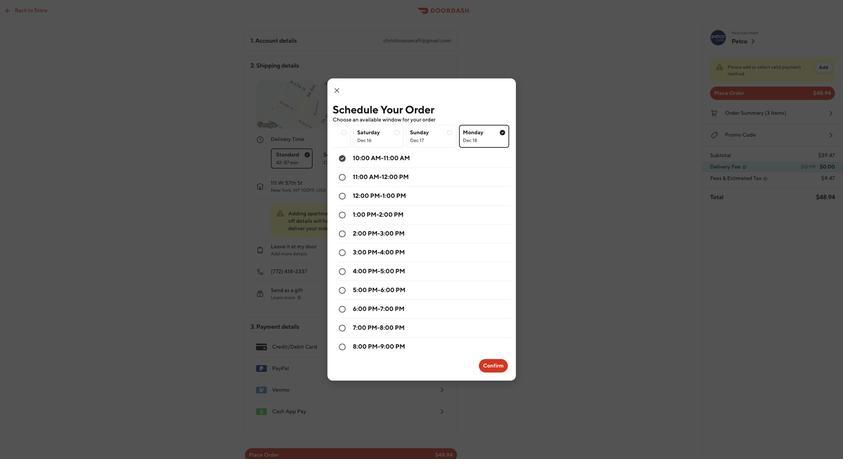 Task type: locate. For each thing, give the bounding box(es) containing it.
1 horizontal spatial min
[[437, 136, 446, 142]]

cart
[[741, 30, 749, 35]]

57th
[[285, 180, 296, 186]]

11:00 down time
[[353, 173, 368, 180]]

more inside button
[[284, 295, 295, 300]]

pm for 4:00 pm-5:00 pm
[[395, 268, 405, 275]]

your inside schedule your order choose an available window for your order
[[380, 103, 403, 116]]

0 horizontal spatial place
[[249, 452, 263, 458]]

1 vertical spatial schedule
[[323, 151, 347, 158]]

1 horizontal spatial 1:00
[[383, 192, 395, 199]]

2337
[[295, 268, 307, 275]]

later
[[356, 151, 368, 158]]

schedule time available image for 11:00
[[338, 173, 346, 181]]

pm- down the 3:00 pm-4:00 pm
[[368, 268, 380, 275]]

choose down schedule for later
[[323, 160, 340, 165]]

am-
[[371, 154, 384, 162], [369, 173, 382, 180]]

1 vertical spatial 4:00
[[353, 268, 367, 275]]

1 vertical spatial your
[[306, 225, 317, 232]]

pm- down 6:00 pm-7:00 pm
[[367, 324, 380, 331]]

1 horizontal spatial 5:00
[[380, 268, 394, 275]]

1 schedule time available image from the top
[[338, 173, 346, 181]]

dec left 18
[[463, 138, 472, 143]]

5:00
[[380, 268, 394, 275], [353, 286, 367, 293]]

your left order
[[410, 116, 421, 123]]

confirm button
[[479, 359, 508, 373]]

time
[[292, 136, 304, 142]]

0 vertical spatial place
[[714, 90, 728, 96]]

0 horizontal spatial delivery
[[271, 136, 291, 142]]

0 vertical spatial place order
[[714, 90, 744, 96]]

0 horizontal spatial 3:00
[[353, 249, 367, 256]]

order inside schedule your order choose an available window for your order
[[405, 103, 434, 116]]

fees
[[710, 175, 722, 181]]

delivery up standard
[[271, 136, 291, 142]]

418-
[[284, 268, 295, 275]]

0 vertical spatial 42–57 min
[[421, 136, 446, 142]]

5 schedule time available image from the top
[[338, 324, 346, 332]]

dec left 16
[[357, 138, 366, 143]]

2 schedule time available image from the top
[[338, 211, 346, 219]]

0 horizontal spatial 6:00
[[353, 305, 367, 312]]

1 vertical spatial 42–57 min
[[276, 160, 298, 165]]

for inside schedule your order choose an available window for your order
[[403, 116, 409, 123]]

3 schedule time available image from the top
[[338, 230, 346, 238]]

3:00 pm-4:00 pm
[[353, 249, 405, 256]]

3. payment details
[[251, 323, 299, 330]]

16
[[367, 138, 372, 143]]

dec left 17
[[410, 138, 419, 143]]

dec for saturday
[[357, 138, 366, 143]]

your cart from
[[732, 30, 758, 35]]

schedule up an
[[333, 103, 378, 116]]

choose left an
[[333, 116, 352, 123]]

1 vertical spatial your
[[380, 103, 403, 116]]

details down the my
[[293, 251, 307, 256]]

0 vertical spatial 7:00
[[380, 305, 394, 312]]

1 vertical spatial 1:00
[[353, 211, 365, 218]]

4:00 down the 3:00 pm-4:00 pm
[[353, 268, 367, 275]]

details
[[279, 37, 297, 44], [281, 62, 299, 69], [296, 218, 312, 224], [293, 251, 307, 256], [281, 323, 299, 330]]

0 horizontal spatial 1:00
[[353, 211, 365, 218]]

6:00
[[381, 286, 394, 293], [353, 305, 367, 312]]

0 horizontal spatial for
[[348, 151, 355, 158]]

1 horizontal spatial 6:00
[[381, 286, 394, 293]]

pm for 3:00 pm-4:00 pm
[[395, 249, 405, 256]]

1 vertical spatial $48.94
[[816, 194, 835, 201]]

1:00
[[383, 192, 395, 199], [353, 211, 365, 218]]

5:00 up 5:00 pm-6:00 pm
[[380, 268, 394, 275]]

off
[[288, 218, 295, 224]]

add inside leave it at my door add more details
[[271, 251, 280, 256]]

1 horizontal spatial 12:00
[[382, 173, 398, 180]]

promo code button
[[710, 130, 835, 141]]

2:00 down efficiently on the top
[[353, 230, 367, 237]]

0 vertical spatial 1:00
[[383, 192, 395, 199]]

1 horizontal spatial your
[[410, 116, 421, 123]]

schedule time available image for 8:00
[[338, 343, 346, 351]]

42–57
[[421, 136, 436, 142], [276, 160, 289, 165]]

1 vertical spatial place order
[[249, 452, 279, 458]]

schedule inside schedule your order choose an available window for your order
[[333, 103, 378, 116]]

schedule time available image
[[338, 173, 346, 181], [338, 211, 346, 219], [338, 230, 346, 238], [338, 286, 346, 295]]

details inside adding apartment number and drop off details will help dashers efficiently deliver your order.
[[296, 218, 312, 224]]

9:00
[[380, 343, 394, 350]]

2:00 right drop
[[379, 211, 393, 218]]

1 horizontal spatial 8:00
[[380, 324, 394, 331]]

7:00 down 5:00 pm-6:00 pm
[[380, 305, 394, 312]]

order
[[729, 90, 744, 96], [405, 103, 434, 116], [725, 110, 740, 116], [264, 452, 279, 458]]

3 dec from the left
[[463, 138, 472, 143]]

details right 1. account
[[279, 37, 297, 44]]

min down standard
[[290, 160, 298, 165]]

schedule time available image for 6:00
[[338, 305, 346, 313]]

1 vertical spatial 42–57
[[276, 160, 289, 165]]

am- right "later"
[[371, 154, 384, 162]]

0 vertical spatial am-
[[371, 154, 384, 162]]

0 vertical spatial schedule
[[333, 103, 378, 116]]

0 horizontal spatial dec
[[357, 138, 366, 143]]

pm- down efficiently on the top
[[368, 230, 380, 237]]

store
[[34, 7, 47, 13]]

and
[[354, 210, 364, 217]]

6:00 up the 7:00 pm-8:00 pm
[[353, 305, 367, 312]]

status
[[710, 58, 835, 82]]

for right window
[[403, 116, 409, 123]]

0 vertical spatial add
[[819, 65, 828, 70]]

1 vertical spatial min
[[290, 160, 298, 165]]

schedule time available image down (772) 418-2337 button
[[338, 286, 346, 295]]

17
[[420, 138, 424, 143]]

6:00 down 4:00 pm-5:00 pm
[[381, 286, 394, 293]]

8:00 up '9:00'
[[380, 324, 394, 331]]

min right 17
[[437, 136, 446, 142]]

details down adding at the left top of the page
[[296, 218, 312, 224]]

6 schedule time available image from the top
[[338, 343, 346, 351]]

4:00
[[380, 249, 394, 256], [353, 268, 367, 275]]

details right 2. shipping
[[281, 62, 299, 69]]

order summary (3 items)
[[725, 110, 786, 116]]

your
[[732, 30, 740, 35], [380, 103, 403, 116]]

paypal
[[272, 365, 289, 372]]

more
[[281, 251, 292, 256], [284, 295, 295, 300]]

None radio
[[300, 125, 351, 148], [271, 148, 313, 169], [333, 149, 510, 168], [333, 224, 510, 243], [333, 243, 510, 262], [333, 262, 510, 281], [333, 319, 510, 338], [300, 125, 351, 148], [271, 148, 313, 169], [333, 224, 510, 243], [333, 243, 510, 262], [333, 262, 510, 281], [333, 319, 510, 338]]

pm- down the 7:00 pm-8:00 pm
[[368, 343, 380, 350]]

0 vertical spatial 2:00
[[379, 211, 393, 218]]

schedule time available image
[[338, 192, 346, 200], [338, 249, 346, 257], [338, 268, 346, 276], [338, 305, 346, 313], [338, 324, 346, 332], [338, 343, 346, 351]]

fees & estimated
[[710, 175, 752, 181]]

5:00 down (772) 418-2337 button
[[353, 286, 367, 293]]

1 vertical spatial 3:00
[[353, 249, 367, 256]]

1 horizontal spatial a
[[341, 160, 343, 165]]

estimated
[[727, 175, 752, 181]]

schedule time available image for 1:00
[[338, 211, 346, 219]]

pm- down 2:00 pm-3:00 pm
[[368, 249, 380, 256]]

1 horizontal spatial for
[[403, 116, 409, 123]]

1 vertical spatial more
[[284, 295, 295, 300]]

your inside schedule your order choose an available window for your order
[[410, 116, 421, 123]]

am- for 11:00
[[371, 154, 384, 162]]

1 vertical spatial 8:00
[[353, 343, 367, 350]]

as
[[284, 287, 290, 293]]

1 horizontal spatial 11:00
[[384, 154, 399, 162]]

delivery
[[271, 136, 291, 142], [710, 164, 730, 170]]

a right as
[[291, 287, 294, 293]]

a left time
[[341, 160, 343, 165]]

42–57 min down standard
[[276, 160, 298, 165]]

pm- up 6:00 pm-7:00 pm
[[368, 286, 381, 293]]

1 horizontal spatial delivery
[[710, 164, 730, 170]]

am- inside the schedule time selected option
[[371, 154, 384, 162]]

menu
[[251, 336, 451, 422]]

new
[[271, 187, 281, 193]]

3. payment
[[251, 323, 280, 330]]

1 horizontal spatial your
[[732, 30, 740, 35]]

adding apartment number and drop off details will help dashers efficiently deliver your order.
[[288, 210, 380, 232]]

dec 16
[[357, 138, 372, 143]]

2 horizontal spatial dec
[[463, 138, 472, 143]]

add
[[743, 64, 751, 70]]

pm- up the 7:00 pm-8:00 pm
[[368, 305, 380, 312]]

door
[[305, 243, 317, 250]]

1 vertical spatial for
[[348, 151, 355, 158]]

am- for 12:00
[[369, 173, 382, 180]]

1 schedule time available image from the top
[[338, 192, 346, 200]]

0 horizontal spatial 42–57
[[276, 160, 289, 165]]

for up time
[[348, 151, 355, 158]]

0 vertical spatial 12:00
[[382, 173, 398, 180]]

12:00
[[382, 173, 398, 180], [353, 192, 369, 199]]

pm- up drop
[[370, 192, 383, 199]]

42–57 inside option group
[[276, 160, 289, 165]]

add
[[819, 65, 828, 70], [271, 251, 280, 256]]

delivery down subtotal on the right
[[710, 164, 730, 170]]

2 schedule time available image from the top
[[338, 249, 346, 257]]

1 vertical spatial a
[[291, 287, 294, 293]]

1. account
[[251, 37, 278, 44]]

0 horizontal spatial add
[[271, 251, 280, 256]]

42–57 min down "sunday"
[[421, 136, 446, 142]]

0 horizontal spatial 11:00
[[353, 173, 368, 180]]

pm- right and
[[367, 211, 379, 218]]

pm- for 5:00
[[368, 268, 380, 275]]

for
[[403, 116, 409, 123], [348, 151, 355, 158]]

1 horizontal spatial 2:00
[[379, 211, 393, 218]]

7:00
[[380, 305, 394, 312], [353, 324, 366, 331]]

3:00 up (772) 418-2337 button
[[353, 249, 367, 256]]

4 schedule time available image from the top
[[338, 286, 346, 295]]

1 horizontal spatial add
[[819, 65, 828, 70]]

1 horizontal spatial 3:00
[[380, 230, 394, 237]]

2 dec from the left
[[410, 138, 419, 143]]

0 vertical spatial 11:00
[[384, 154, 399, 162]]

items)
[[771, 110, 786, 116]]

more down as
[[284, 295, 295, 300]]

0 vertical spatial more
[[281, 251, 292, 256]]

$9.47
[[821, 175, 835, 181]]

0 horizontal spatial place order
[[249, 452, 279, 458]]

schedule time available image down "dashers"
[[338, 230, 346, 238]]

12:00 up and
[[353, 192, 369, 199]]

1 vertical spatial 2:00
[[353, 230, 367, 237]]

0 horizontal spatial a
[[291, 287, 294, 293]]

7:00 down 6:00 pm-7:00 pm
[[353, 324, 366, 331]]

1 horizontal spatial dec
[[410, 138, 419, 143]]

your down will
[[306, 225, 317, 232]]

send
[[271, 287, 283, 293]]

0 vertical spatial your
[[732, 30, 740, 35]]

11:00 left am
[[384, 154, 399, 162]]

code
[[742, 132, 756, 138]]

12:00 down 10:00 am-11:00 am
[[382, 173, 398, 180]]

0 vertical spatial delivery
[[271, 136, 291, 142]]

3:00 up the 3:00 pm-4:00 pm
[[380, 230, 394, 237]]

schedule time available image for 3:00
[[338, 249, 346, 257]]

0 vertical spatial 3:00
[[380, 230, 394, 237]]

8:00 up paypal button
[[353, 343, 367, 350]]

add right 'payment'
[[819, 65, 828, 70]]

add new payment method image
[[438, 408, 446, 416]]

delivery for delivery time
[[271, 136, 291, 142]]

more down it
[[281, 251, 292, 256]]

42–57 down "sunday"
[[421, 136, 436, 142]]

1 vertical spatial am-
[[369, 173, 382, 180]]

dec for monday
[[463, 138, 472, 143]]

42–57 down standard
[[276, 160, 289, 165]]

details inside leave it at my door add more details
[[293, 251, 307, 256]]

schedule for for
[[323, 151, 347, 158]]

0 horizontal spatial your
[[380, 103, 403, 116]]

st
[[297, 180, 303, 186]]

$0.99
[[801, 164, 816, 170]]

fee
[[731, 164, 741, 170]]

0 vertical spatial a
[[341, 160, 343, 165]]

0 vertical spatial your
[[410, 116, 421, 123]]

place order
[[714, 90, 744, 96], [249, 452, 279, 458]]

1. account details
[[251, 37, 297, 44]]

0 horizontal spatial min
[[290, 160, 298, 165]]

5:00 pm-6:00 pm
[[353, 286, 405, 293]]

details up the credit/debit
[[281, 323, 299, 330]]

2 vertical spatial $48.94
[[435, 452, 453, 458]]

pm- for 8:00
[[367, 324, 380, 331]]

0 horizontal spatial 7:00
[[353, 324, 366, 331]]

monday
[[463, 129, 483, 136]]

$48.94
[[813, 90, 831, 96], [816, 194, 835, 201], [435, 452, 453, 458]]

schedule time available image down "choose a time"
[[338, 173, 346, 181]]

am
[[400, 154, 410, 162]]

1 vertical spatial 5:00
[[353, 286, 367, 293]]

schedule up "choose a time"
[[323, 151, 347, 158]]

1 vertical spatial delivery
[[710, 164, 730, 170]]

at
[[291, 243, 296, 250]]

apartment
[[307, 210, 333, 217]]

none radio containing 10:00 am-11:00 am
[[333, 149, 510, 168]]

standard
[[276, 151, 299, 158]]

option group
[[271, 143, 446, 169]]

your left 'cart'
[[732, 30, 740, 35]]

0 horizontal spatial your
[[306, 225, 317, 232]]

4:00 up 4:00 pm-5:00 pm
[[380, 249, 394, 256]]

1 dec from the left
[[357, 138, 366, 143]]

delivery for delivery
[[710, 164, 730, 170]]

pm for 12:00 pm-1:00 pm
[[396, 192, 406, 199]]

add new payment method image
[[438, 386, 446, 394]]

4 schedule time available image from the top
[[338, 305, 346, 313]]

pm for 11:00 am-12:00 pm
[[399, 173, 409, 180]]

your up window
[[380, 103, 403, 116]]

(3
[[765, 110, 770, 116]]

1 vertical spatial add
[[271, 251, 280, 256]]

1 vertical spatial 12:00
[[353, 192, 369, 199]]

0 horizontal spatial 42–57 min
[[276, 160, 298, 165]]

add down leave
[[271, 251, 280, 256]]

dec
[[357, 138, 366, 143], [410, 138, 419, 143], [463, 138, 472, 143]]

1 horizontal spatial place order
[[714, 90, 744, 96]]

None radio
[[353, 125, 403, 148], [406, 125, 456, 148], [459, 125, 509, 148], [318, 148, 381, 169], [333, 168, 510, 187], [333, 187, 510, 206], [333, 206, 510, 224], [333, 281, 510, 300], [333, 300, 510, 319], [333, 338, 510, 356], [353, 125, 403, 148], [406, 125, 456, 148], [459, 125, 509, 148], [318, 148, 381, 169], [333, 168, 510, 187], [333, 187, 510, 206], [333, 206, 510, 224], [333, 281, 510, 300], [333, 300, 510, 319], [333, 338, 510, 356]]

0 horizontal spatial 2:00
[[353, 230, 367, 237]]

111 w 57th st new york,  ny 10019,  usa
[[271, 180, 326, 193]]

0 vertical spatial 4:00
[[380, 249, 394, 256]]

back to store link
[[0, 4, 51, 17]]

0 vertical spatial choose
[[333, 116, 352, 123]]

&
[[723, 175, 726, 181]]

0 horizontal spatial 8:00
[[353, 343, 367, 350]]

pm- for 9:00
[[368, 343, 380, 350]]

add button
[[815, 62, 832, 73]]

schedule time available image right help
[[338, 211, 346, 219]]

3 schedule time available image from the top
[[338, 268, 346, 276]]

help
[[323, 218, 334, 224]]

or
[[752, 64, 756, 70]]

0 vertical spatial 42–57
[[421, 136, 436, 142]]

1 horizontal spatial place
[[714, 90, 728, 96]]

delivery time
[[271, 136, 304, 142]]

credit/debit
[[272, 344, 304, 350]]

am- up 12:00 pm-1:00 pm
[[369, 173, 382, 180]]

0 vertical spatial for
[[403, 116, 409, 123]]

choose inside schedule your order choose an available window for your order
[[333, 116, 352, 123]]

1 horizontal spatial 42–57
[[421, 136, 436, 142]]



Task type: vqa. For each thing, say whether or not it's contained in the screenshot.
ice in iced chai tea latte black tea infused with cinnamon, clove, and other warming spices are combined with milk and ice for the perfect balance of sweet and spicy.
no



Task type: describe. For each thing, give the bounding box(es) containing it.
2. shipping
[[251, 62, 280, 69]]

10:00
[[353, 154, 370, 162]]

please add or select valid payment method
[[728, 64, 801, 76]]

subtotal
[[710, 152, 731, 159]]

leave
[[271, 243, 286, 250]]

dec 18
[[463, 138, 477, 143]]

10:00 am-11:00 am
[[353, 154, 410, 162]]

app
[[286, 408, 296, 415]]

summary
[[741, 110, 764, 116]]

select
[[757, 64, 770, 70]]

order summary (3 items) button
[[710, 108, 835, 119]]

will
[[313, 218, 322, 224]]

details for 2. shipping details
[[281, 62, 299, 69]]

schedule time available image for 5:00
[[338, 286, 346, 295]]

pm for 7:00 pm-8:00 pm
[[395, 324, 405, 331]]

to
[[28, 7, 33, 13]]

pm- for 3:00
[[368, 230, 380, 237]]

please
[[728, 64, 742, 70]]

learn more button
[[271, 294, 302, 301]]

efficiently
[[355, 218, 380, 224]]

learn
[[271, 295, 283, 300]]

8:00 pm-9:00 pm
[[353, 343, 405, 350]]

adding apartment number and drop off details will help dashers efficiently deliver your order. status
[[271, 204, 426, 238]]

1 vertical spatial place
[[249, 452, 263, 458]]

pm for 8:00 pm-9:00 pm
[[395, 343, 405, 350]]

schedule time available image for 4:00
[[338, 268, 346, 276]]

my
[[297, 243, 304, 250]]

number
[[334, 210, 353, 217]]

schedule time selected image
[[338, 154, 346, 163]]

close image
[[333, 86, 341, 95]]

pm for 1:00 pm-2:00 pm
[[394, 211, 404, 218]]

schedule time available image for 12:00
[[338, 192, 346, 200]]

window
[[382, 116, 401, 123]]

cash app pay
[[272, 408, 306, 415]]

york,
[[282, 187, 292, 193]]

sunday
[[410, 129, 429, 136]]

learn more
[[271, 295, 295, 300]]

1 vertical spatial choose
[[323, 160, 340, 165]]

it
[[287, 243, 290, 250]]

back
[[15, 7, 27, 13]]

0 vertical spatial 6:00
[[381, 286, 394, 293]]

order
[[422, 116, 436, 123]]

18
[[473, 138, 477, 143]]

schedule time available image for 2:00
[[338, 230, 346, 238]]

credit/debit card
[[272, 344, 317, 350]]

cash
[[272, 408, 285, 415]]

pm- for 6:00
[[368, 286, 381, 293]]

time
[[344, 160, 354, 165]]

show menu image
[[256, 342, 267, 352]]

1 horizontal spatial 4:00
[[380, 249, 394, 256]]

option group containing standard
[[271, 143, 446, 169]]

0 vertical spatial $48.94
[[813, 90, 831, 96]]

11:00 inside the schedule time selected option
[[384, 154, 399, 162]]

your inside adding apartment number and drop off details will help dashers efficiently deliver your order.
[[306, 225, 317, 232]]

11:00 am-12:00 pm
[[353, 173, 409, 180]]

status containing please add or select valid payment method
[[710, 58, 835, 82]]

ny
[[293, 187, 300, 193]]

tax
[[753, 175, 762, 181]]

0 vertical spatial min
[[437, 136, 446, 142]]

min inside option group
[[290, 160, 298, 165]]

petco
[[732, 38, 747, 45]]

address
[[402, 211, 419, 216]]

1 vertical spatial 6:00
[[353, 305, 367, 312]]

0 horizontal spatial 4:00
[[353, 268, 367, 275]]

pm- for 2:00
[[367, 211, 379, 218]]

pm for 5:00 pm-6:00 pm
[[396, 286, 405, 293]]

order inside button
[[725, 110, 740, 116]]

pay
[[297, 408, 306, 415]]

details for 1. account details
[[279, 37, 297, 44]]

schedule for your
[[333, 103, 378, 116]]

venmo
[[272, 387, 290, 393]]

0 vertical spatial 8:00
[[380, 324, 394, 331]]

back to store
[[15, 7, 47, 13]]

choose a time
[[323, 160, 354, 165]]

1 horizontal spatial 7:00
[[380, 305, 394, 312]]

more inside leave it at my door add more details
[[281, 251, 292, 256]]

pm for 2:00 pm-3:00 pm
[[395, 230, 405, 237]]

saturday
[[357, 129, 380, 136]]

6:00 pm-7:00 pm
[[353, 305, 405, 312]]

adding
[[288, 210, 306, 217]]

12:00 pm-1:00 pm
[[353, 192, 406, 199]]

pm- for 1:00
[[370, 192, 383, 199]]

schedule time available image for 7:00
[[338, 324, 346, 332]]

1 vertical spatial 7:00
[[353, 324, 366, 331]]

0 vertical spatial 5:00
[[380, 268, 394, 275]]

from
[[749, 30, 758, 35]]

confirm
[[483, 362, 504, 369]]

add inside button
[[819, 65, 828, 70]]

1 horizontal spatial 42–57 min
[[421, 136, 446, 142]]

111
[[271, 180, 277, 186]]

an
[[353, 116, 359, 123]]

details for 3. payment details
[[281, 323, 299, 330]]

usa
[[316, 187, 326, 193]]

4:00 pm-5:00 pm
[[353, 268, 405, 275]]

(772) 418-2337
[[271, 268, 307, 275]]

order.
[[318, 225, 332, 232]]

dec for sunday
[[410, 138, 419, 143]]

drop
[[365, 210, 376, 217]]

leave it at my door add more details
[[271, 243, 317, 256]]

0 horizontal spatial 12:00
[[353, 192, 369, 199]]

pm for 6:00 pm-7:00 pm
[[395, 305, 405, 312]]

deliver
[[288, 225, 305, 232]]

menu containing credit/debit card
[[251, 336, 451, 422]]

send as a gift
[[271, 287, 303, 293]]

10019,
[[301, 187, 315, 193]]

method
[[728, 71, 745, 76]]

christinaovera9@gmail.com
[[383, 37, 451, 44]]

promo code
[[725, 132, 756, 138]]

total
[[710, 194, 723, 201]]

pm- for 7:00
[[368, 305, 380, 312]]

schedule your order choose an available window for your order
[[333, 103, 436, 123]]

none radio the schedule time selected
[[333, 149, 510, 168]]

0 horizontal spatial 5:00
[[353, 286, 367, 293]]

1 vertical spatial 11:00
[[353, 173, 368, 180]]

42–57 min inside option group
[[276, 160, 298, 165]]

gift
[[295, 287, 303, 293]]

pm- for 4:00
[[368, 249, 380, 256]]

(772) 418-2337 button
[[251, 263, 446, 281]]

$0.00
[[820, 164, 835, 170]]



